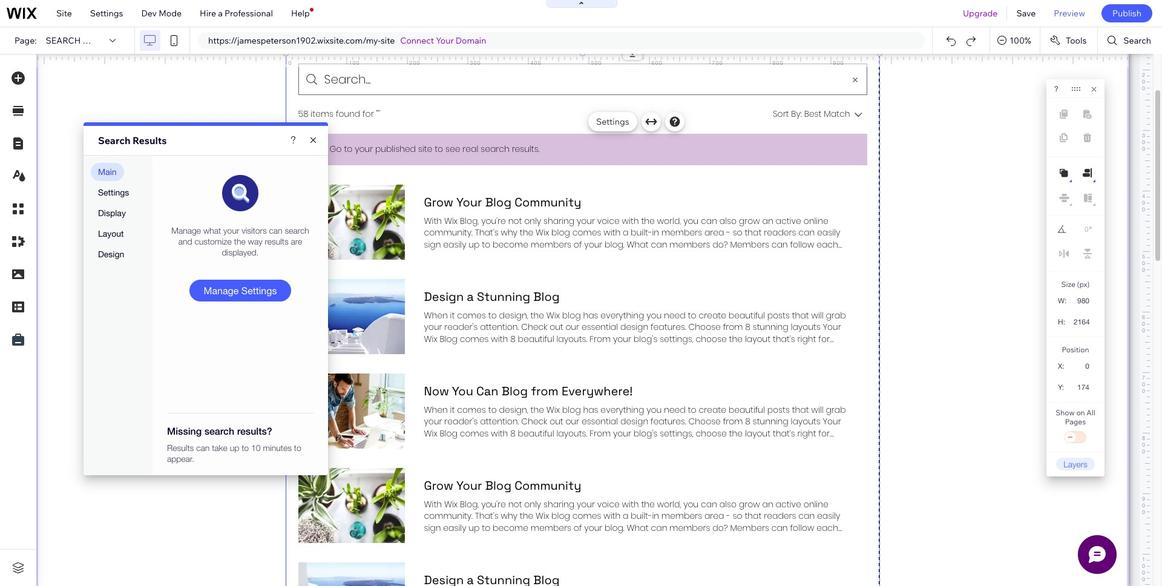 Task type: locate. For each thing, give the bounding box(es) containing it.
switch
[[1064, 429, 1088, 446]]

search left results on the left of the page
[[98, 134, 131, 147]]

(px)
[[1078, 280, 1090, 289]]

700
[[712, 59, 723, 66]]

results
[[133, 134, 167, 147]]

0
[[289, 59, 292, 66]]

search
[[1124, 35, 1152, 46], [98, 134, 131, 147]]

1 horizontal spatial search
[[1124, 35, 1152, 46]]

settings
[[90, 8, 123, 19], [596, 116, 630, 127]]

publish button
[[1102, 4, 1153, 22]]

connect
[[400, 35, 434, 46]]

on
[[1077, 408, 1086, 417]]

search results
[[98, 134, 167, 147]]

search inside search button
[[1124, 35, 1152, 46]]

dev mode
[[141, 8, 182, 19]]

search for search results
[[98, 134, 131, 147]]

100% button
[[991, 27, 1040, 54]]

preview button
[[1045, 0, 1095, 27]]

your
[[436, 35, 454, 46]]

tools
[[1066, 35, 1087, 46]]

layers button
[[1057, 458, 1095, 471]]

600
[[652, 59, 663, 66]]

hire a professional
[[200, 8, 273, 19]]

°
[[1090, 225, 1093, 234]]

1 vertical spatial search
[[98, 134, 131, 147]]

None text field
[[1073, 222, 1089, 237]]

search button
[[1099, 27, 1163, 54]]

results
[[83, 35, 120, 46]]

1 vertical spatial settings
[[596, 116, 630, 127]]

layers
[[1064, 459, 1088, 469]]

1 horizontal spatial settings
[[596, 116, 630, 127]]

size (px)
[[1062, 280, 1090, 289]]

0 vertical spatial search
[[1124, 35, 1152, 46]]

size
[[1062, 280, 1076, 289]]

0 horizontal spatial settings
[[90, 8, 123, 19]]

0 vertical spatial settings
[[90, 8, 123, 19]]

save
[[1017, 8, 1036, 19]]

100%
[[1010, 35, 1032, 46]]

y:
[[1059, 383, 1065, 392]]

search down publish button at the top right of the page
[[1124, 35, 1152, 46]]

show on all pages
[[1056, 408, 1096, 426]]

400
[[531, 59, 542, 66]]

https://jamespeterson1902.wixsite.com/my-site connect your domain
[[208, 35, 487, 46]]

None text field
[[1071, 292, 1095, 309], [1072, 314, 1095, 330], [1071, 358, 1095, 374], [1071, 379, 1095, 395], [1071, 292, 1095, 309], [1072, 314, 1095, 330], [1071, 358, 1095, 374], [1071, 379, 1095, 395]]

0 horizontal spatial search
[[98, 134, 131, 147]]

show
[[1056, 408, 1075, 417]]



Task type: describe. For each thing, give the bounding box(es) containing it.
pages
[[1066, 417, 1086, 426]]

https://jamespeterson1902.wixsite.com/my-
[[208, 35, 381, 46]]

search
[[46, 35, 81, 46]]

500
[[591, 59, 602, 66]]

x:
[[1059, 362, 1065, 371]]

w:
[[1059, 297, 1067, 305]]

position
[[1062, 345, 1090, 354]]

300
[[470, 59, 481, 66]]

help
[[291, 8, 310, 19]]

hire
[[200, 8, 216, 19]]

h:
[[1059, 318, 1066, 326]]

200
[[410, 59, 421, 66]]

?
[[1055, 85, 1059, 93]]

tools button
[[1041, 27, 1098, 54]]

search results
[[46, 35, 120, 46]]

site
[[56, 8, 72, 19]]

dev
[[141, 8, 157, 19]]

publish
[[1113, 8, 1142, 19]]

preview
[[1054, 8, 1086, 19]]

upgrade
[[963, 8, 998, 19]]

? button
[[1055, 85, 1059, 93]]

100
[[349, 59, 360, 66]]

mode
[[159, 8, 182, 19]]

professional
[[225, 8, 273, 19]]

domain
[[456, 35, 487, 46]]

site
[[381, 35, 395, 46]]

save button
[[1008, 0, 1045, 27]]

a
[[218, 8, 223, 19]]

search for search
[[1124, 35, 1152, 46]]

all
[[1087, 408, 1096, 417]]

900
[[834, 59, 844, 66]]

800
[[773, 59, 784, 66]]



Task type: vqa. For each thing, say whether or not it's contained in the screenshot.
100
yes



